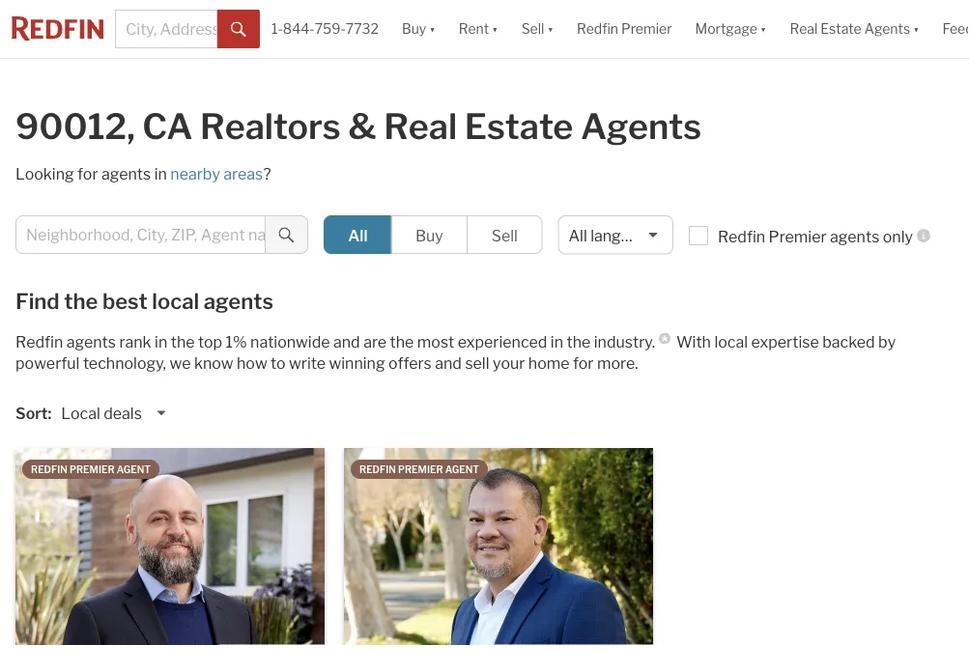 Task type: vqa. For each thing, say whether or not it's contained in the screenshot.
DAYS related to Photo of 5317 Doe Ave, Las Vegas, NV 89146
no



Task type: describe. For each thing, give the bounding box(es) containing it.
photo of alin glogovicean image
[[15, 449, 325, 646]]

&
[[348, 105, 377, 148]]

rent ▾ button
[[447, 0, 510, 58]]

redfin for redfin agents rank in the top 1% nationwide and are the most experienced in the industry.
[[15, 333, 63, 352]]

▾ for buy ▾
[[430, 21, 436, 37]]

with local expertise backed by powerful technology, we know how to write winning offers and sell your home for more.
[[15, 333, 896, 373]]

real estate agents ▾
[[790, 21, 920, 37]]

Neighborhood, City, ZIP, Agent name search field
[[15, 216, 266, 254]]

are
[[364, 333, 387, 352]]

0 horizontal spatial agents
[[581, 105, 702, 148]]

0 horizontal spatial for
[[77, 164, 98, 183]]

find the best local agents
[[15, 288, 274, 314]]

premier for redfin premier
[[622, 21, 673, 37]]

0 horizontal spatial estate
[[465, 105, 574, 148]]

find
[[15, 288, 60, 314]]

sell
[[465, 354, 490, 373]]

0 vertical spatial and
[[334, 333, 360, 352]]

local
[[61, 405, 100, 424]]

90012,
[[15, 105, 135, 148]]

buy ▾
[[402, 21, 436, 37]]

844-
[[283, 21, 315, 37]]

agent for photo of alin glogovicean
[[117, 465, 151, 476]]

agents left only
[[831, 227, 880, 246]]

all for all languages
[[569, 226, 588, 245]]

powerful
[[15, 354, 80, 373]]

real inside dropdown button
[[790, 21, 818, 37]]

All radio
[[324, 216, 392, 254]]

all languages
[[569, 226, 665, 245]]

mortgage ▾ button
[[684, 0, 779, 58]]

experienced
[[458, 333, 548, 352]]

your
[[493, 354, 525, 373]]

redfin agents rank in the top 1% nationwide and are the most experienced in the industry.
[[15, 333, 656, 352]]

local deals
[[61, 405, 142, 424]]

buy for buy
[[416, 226, 444, 245]]

redfin premier agent for 'photo of joseph harris'
[[360, 465, 480, 476]]

the right find at the top left
[[64, 288, 98, 314]]

sell for sell ▾
[[522, 21, 545, 37]]

ca
[[142, 105, 193, 148]]

areas
[[224, 164, 263, 183]]

nearby
[[170, 164, 220, 183]]

realtors
[[200, 105, 341, 148]]

redfin for photo of alin glogovicean
[[31, 465, 68, 476]]

technology,
[[83, 354, 166, 373]]

0 vertical spatial local
[[152, 288, 199, 314]]

by
[[879, 333, 896, 352]]

agents down ca
[[101, 164, 151, 183]]

with
[[677, 333, 712, 352]]

redfin for redfin premier
[[577, 21, 619, 37]]

sell ▾ button
[[522, 0, 554, 58]]

submit search image
[[279, 228, 295, 243]]

nearby areas link
[[170, 164, 263, 183]]

buy ▾ button
[[402, 0, 436, 58]]

the up we
[[171, 333, 195, 352]]

agents inside dropdown button
[[865, 21, 911, 37]]

real estate agents ▾ button
[[779, 0, 932, 58]]

rent
[[459, 21, 489, 37]]

option group containing all
[[324, 216, 543, 254]]

7732
[[346, 21, 379, 37]]

nationwide
[[250, 333, 330, 352]]

top
[[198, 333, 222, 352]]

languages
[[591, 226, 665, 245]]

premier for photo of alin glogovicean
[[70, 465, 115, 476]]

winning
[[329, 354, 385, 373]]

▾ for rent ▾
[[492, 21, 499, 37]]

how
[[237, 354, 268, 373]]



Task type: locate. For each thing, give the bounding box(es) containing it.
rent ▾
[[459, 21, 499, 37]]

agents up technology,
[[66, 333, 116, 352]]

1 horizontal spatial and
[[435, 354, 462, 373]]

4 ▾ from the left
[[761, 21, 767, 37]]

the
[[64, 288, 98, 314], [171, 333, 195, 352], [390, 333, 414, 352], [567, 333, 591, 352]]

local right best
[[152, 288, 199, 314]]

to
[[271, 354, 286, 373]]

1 premier from the left
[[70, 465, 115, 476]]

2 redfin from the left
[[360, 465, 396, 476]]

1 horizontal spatial premier
[[769, 227, 827, 246]]

▾ for sell ▾
[[548, 21, 554, 37]]

sell right buy option
[[492, 226, 518, 245]]

agents
[[101, 164, 151, 183], [831, 227, 880, 246], [204, 288, 274, 314], [66, 333, 116, 352]]

sell
[[522, 21, 545, 37], [492, 226, 518, 245]]

0 horizontal spatial premier
[[70, 465, 115, 476]]

0 horizontal spatial agent
[[117, 465, 151, 476]]

in
[[154, 164, 167, 183], [155, 333, 168, 352], [551, 333, 564, 352]]

premier for redfin premier agents only
[[769, 227, 827, 246]]

premier
[[70, 465, 115, 476], [398, 465, 443, 476]]

1 horizontal spatial sell
[[522, 21, 545, 37]]

2 horizontal spatial redfin
[[718, 227, 766, 246]]

mortgage ▾ button
[[696, 0, 767, 58]]

agent for 'photo of joseph harris'
[[445, 465, 480, 476]]

0 vertical spatial for
[[77, 164, 98, 183]]

buy inside option
[[416, 226, 444, 245]]

disclaimer image
[[660, 333, 671, 345]]

1 redfin from the left
[[31, 465, 68, 476]]

the up home
[[567, 333, 591, 352]]

sell inside option
[[492, 226, 518, 245]]

local right the with
[[715, 333, 748, 352]]

City, Address, School, Agent, ZIP search field
[[115, 10, 218, 48]]

mortgage
[[696, 21, 758, 37]]

redfin for redfin premier agents only
[[718, 227, 766, 246]]

buy inside dropdown button
[[402, 21, 427, 37]]

2 ▾ from the left
[[492, 21, 499, 37]]

sell for sell
[[492, 226, 518, 245]]

0 horizontal spatial premier
[[622, 21, 673, 37]]

2 premier from the left
[[398, 465, 443, 476]]

redfin premier button
[[566, 0, 684, 58]]

2 redfin premier agent from the left
[[360, 465, 480, 476]]

0 horizontal spatial redfin
[[15, 333, 63, 352]]

0 horizontal spatial sell
[[492, 226, 518, 245]]

the up offers
[[390, 333, 414, 352]]

estate inside dropdown button
[[821, 21, 862, 37]]

0 vertical spatial redfin
[[577, 21, 619, 37]]

deals
[[104, 405, 142, 424]]

redfin inside redfin premier button
[[577, 21, 619, 37]]

looking
[[15, 164, 74, 183]]

0 vertical spatial sell
[[522, 21, 545, 37]]

90012, ca realtors & real estate agents
[[15, 105, 702, 148]]

1 horizontal spatial estate
[[821, 21, 862, 37]]

buy
[[402, 21, 427, 37], [416, 226, 444, 245]]

1 horizontal spatial redfin premier agent
[[360, 465, 480, 476]]

759-
[[315, 21, 346, 37]]

redfin
[[577, 21, 619, 37], [718, 227, 766, 246], [15, 333, 63, 352]]

in for nearby
[[154, 164, 167, 183]]

real right the '&'
[[384, 105, 458, 148]]

local
[[152, 288, 199, 314], [715, 333, 748, 352]]

1 horizontal spatial agent
[[445, 465, 480, 476]]

sort:
[[15, 404, 52, 423]]

0 horizontal spatial redfin
[[31, 465, 68, 476]]

1-844-759-7732
[[272, 21, 379, 37]]

redfin premier agents only
[[718, 227, 914, 246]]

2 vertical spatial redfin
[[15, 333, 63, 352]]

in for the
[[155, 333, 168, 352]]

all
[[348, 226, 368, 245], [569, 226, 588, 245]]

buy right 7732
[[402, 21, 427, 37]]

1 vertical spatial and
[[435, 354, 462, 373]]

0 vertical spatial agents
[[865, 21, 911, 37]]

buy ▾ button
[[391, 0, 447, 58]]

sell ▾
[[522, 21, 554, 37]]

▾ left the rent
[[430, 21, 436, 37]]

1-
[[272, 21, 283, 37]]

1 horizontal spatial premier
[[398, 465, 443, 476]]

Buy radio
[[391, 216, 468, 254]]

0 vertical spatial estate
[[821, 21, 862, 37]]

we
[[170, 354, 191, 373]]

0 horizontal spatial real
[[384, 105, 458, 148]]

▾ for mortgage ▾
[[761, 21, 767, 37]]

feed button
[[932, 0, 970, 58]]

0 horizontal spatial all
[[348, 226, 368, 245]]

1 vertical spatial real
[[384, 105, 458, 148]]

agent
[[117, 465, 151, 476], [445, 465, 480, 476]]

in left nearby
[[154, 164, 167, 183]]

1 horizontal spatial real
[[790, 21, 818, 37]]

0 horizontal spatial local
[[152, 288, 199, 314]]

all right submit search image
[[348, 226, 368, 245]]

looking for agents in nearby areas ?
[[15, 164, 271, 183]]

know
[[194, 354, 234, 373]]

1 vertical spatial local
[[715, 333, 748, 352]]

1 vertical spatial estate
[[465, 105, 574, 148]]

for
[[77, 164, 98, 183], [573, 354, 594, 373]]

agents up 1%
[[204, 288, 274, 314]]

0 vertical spatial buy
[[402, 21, 427, 37]]

in up home
[[551, 333, 564, 352]]

mortgage ▾
[[696, 21, 767, 37]]

in right the rank
[[155, 333, 168, 352]]

1-844-759-7732 link
[[272, 21, 379, 37]]

backed
[[823, 333, 876, 352]]

submit search image
[[231, 22, 247, 37]]

1%
[[226, 333, 247, 352]]

and inside with local expertise backed by powerful technology, we know how to write winning offers and sell your home for more.
[[435, 354, 462, 373]]

premier for 'photo of joseph harris'
[[398, 465, 443, 476]]

1 redfin premier agent from the left
[[31, 465, 151, 476]]

for left more.
[[573, 354, 594, 373]]

buy for buy ▾
[[402, 21, 427, 37]]

real right mortgage ▾
[[790, 21, 818, 37]]

redfin premier agent
[[31, 465, 151, 476], [360, 465, 480, 476]]

offers
[[389, 354, 432, 373]]

premier inside button
[[622, 21, 673, 37]]

redfin premier agent for photo of alin glogovicean
[[31, 465, 151, 476]]

1 horizontal spatial agents
[[865, 21, 911, 37]]

home
[[529, 354, 570, 373]]

1 horizontal spatial all
[[569, 226, 588, 245]]

best
[[102, 288, 148, 314]]

redfin for 'photo of joseph harris'
[[360, 465, 396, 476]]

all inside option
[[348, 226, 368, 245]]

for inside with local expertise backed by powerful technology, we know how to write winning offers and sell your home for more.
[[573, 354, 594, 373]]

▾ right rent ▾
[[548, 21, 554, 37]]

▾ right mortgage
[[761, 21, 767, 37]]

1 vertical spatial buy
[[416, 226, 444, 245]]

1 agent from the left
[[117, 465, 151, 476]]

1 horizontal spatial local
[[715, 333, 748, 352]]

1 vertical spatial sell
[[492, 226, 518, 245]]

▾
[[430, 21, 436, 37], [492, 21, 499, 37], [548, 21, 554, 37], [761, 21, 767, 37], [914, 21, 920, 37]]

industry.
[[594, 333, 656, 352]]

sell right rent ▾
[[522, 21, 545, 37]]

redfin premier
[[577, 21, 673, 37]]

1 horizontal spatial for
[[573, 354, 594, 373]]

for right looking
[[77, 164, 98, 183]]

sell ▾ button
[[510, 0, 566, 58]]

all left languages at the top of page
[[569, 226, 588, 245]]

0 vertical spatial real
[[790, 21, 818, 37]]

1 all from the left
[[348, 226, 368, 245]]

estate
[[821, 21, 862, 37], [465, 105, 574, 148]]

1 vertical spatial premier
[[769, 227, 827, 246]]

0 horizontal spatial redfin premier agent
[[31, 465, 151, 476]]

2 all from the left
[[569, 226, 588, 245]]

1 vertical spatial agents
[[581, 105, 702, 148]]

option group
[[324, 216, 543, 254]]

redfin
[[31, 465, 68, 476], [360, 465, 396, 476]]

expertise
[[752, 333, 820, 352]]

local inside with local expertise backed by powerful technology, we know how to write winning offers and sell your home for more.
[[715, 333, 748, 352]]

▾ left feed button
[[914, 21, 920, 37]]

premier
[[622, 21, 673, 37], [769, 227, 827, 246]]

1 vertical spatial redfin
[[718, 227, 766, 246]]

buy right all option
[[416, 226, 444, 245]]

rank
[[119, 333, 151, 352]]

0 vertical spatial premier
[[622, 21, 673, 37]]

1 horizontal spatial redfin
[[360, 465, 396, 476]]

only
[[884, 227, 914, 246]]

real estate agents ▾ link
[[790, 0, 920, 58]]

feed
[[943, 21, 970, 37]]

write
[[289, 354, 326, 373]]

1 vertical spatial for
[[573, 354, 594, 373]]

0 horizontal spatial and
[[334, 333, 360, 352]]

5 ▾ from the left
[[914, 21, 920, 37]]

all for all
[[348, 226, 368, 245]]

1 ▾ from the left
[[430, 21, 436, 37]]

real
[[790, 21, 818, 37], [384, 105, 458, 148]]

sell inside dropdown button
[[522, 21, 545, 37]]

photo of joseph harris image
[[344, 449, 654, 646]]

and down most
[[435, 354, 462, 373]]

more.
[[597, 354, 639, 373]]

and up 'winning'
[[334, 333, 360, 352]]

Sell radio
[[467, 216, 543, 254]]

3 ▾ from the left
[[548, 21, 554, 37]]

▾ right the rent
[[492, 21, 499, 37]]

1 horizontal spatial redfin
[[577, 21, 619, 37]]

2 agent from the left
[[445, 465, 480, 476]]

rent ▾ button
[[459, 0, 499, 58]]

most
[[418, 333, 455, 352]]

?
[[263, 164, 271, 183]]

and
[[334, 333, 360, 352], [435, 354, 462, 373]]

agents
[[865, 21, 911, 37], [581, 105, 702, 148]]



